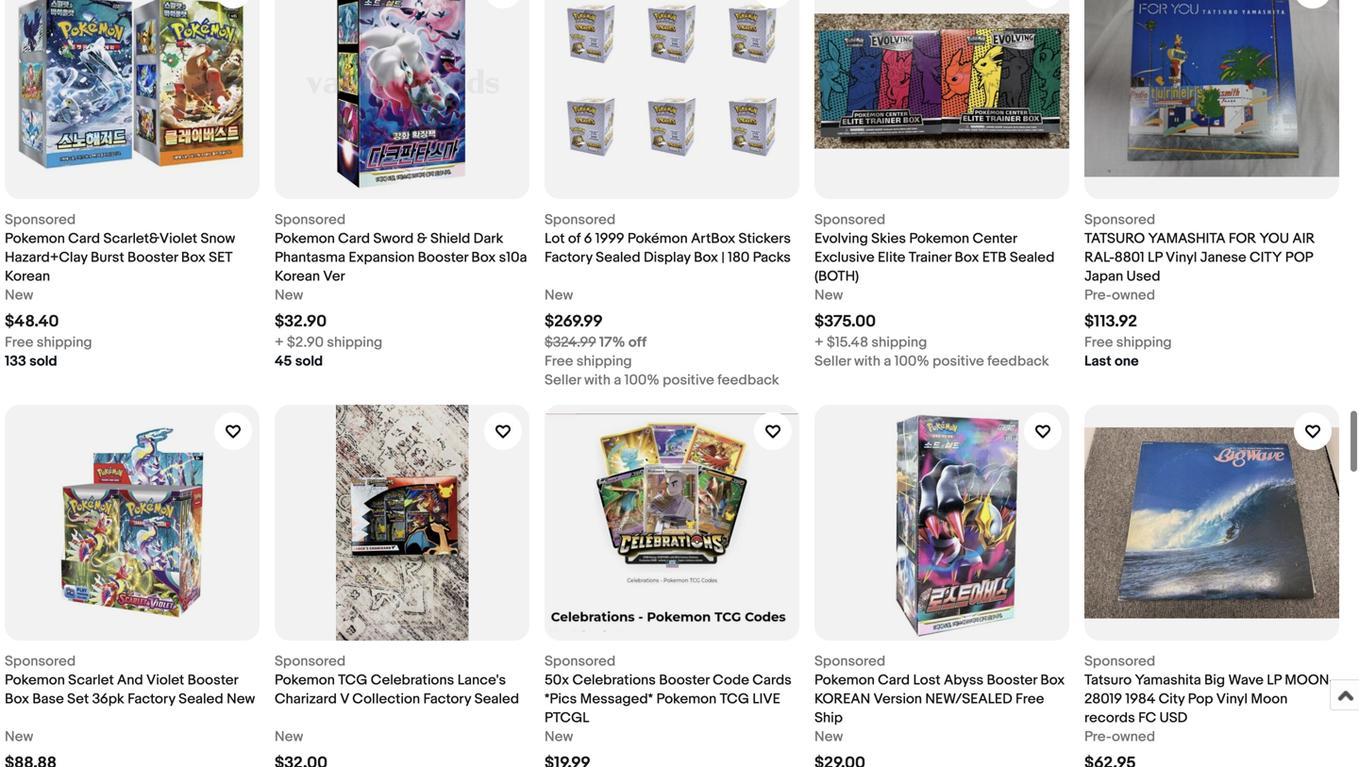 Task type: describe. For each thing, give the bounding box(es) containing it.
ship
[[815, 710, 843, 727]]

new text field down charizard
[[275, 728, 303, 747]]

booster inside sponsored pokemon card scarlet&violet snow hazard+clay burst booster box set korean new $48.40 free shipping 133 sold
[[127, 249, 178, 266]]

vinyl inside sponsored tatsuro yamashita for you air ral-8801 lp vinyl janese city pop japan used pre-owned $113.92 free shipping last one
[[1166, 249, 1197, 266]]

new text field for $269.99
[[545, 286, 573, 305]]

with inside sponsored evolving skies pokemon center exclusive elite trainer box etb sealed (both) new $375.00 + $15.48 shipping seller with a 100% positive feedback
[[854, 353, 881, 370]]

ptcgl
[[545, 710, 589, 727]]

stickers
[[739, 230, 791, 247]]

sealed inside sponsored evolving skies pokemon center exclusive elite trainer box etb sealed (both) new $375.00 + $15.48 shipping seller with a 100% positive feedback
[[1010, 249, 1055, 266]]

pop
[[1188, 691, 1213, 708]]

lp inside sponsored tatsuro yamashita big wave lp moon- 28019 1984 city pop vinyl moon records fc usd
[[1267, 672, 1282, 689]]

display
[[644, 249, 691, 266]]

sponsored for sponsored tatsuro yamashita big wave lp moon- 28019 1984 city pop vinyl moon records fc usd
[[1084, 653, 1155, 670]]

2 owned from the top
[[1112, 729, 1155, 746]]

usd
[[1159, 710, 1188, 727]]

new $269.99 $324.99 17% off free shipping seller with a 100% positive feedback
[[545, 287, 779, 389]]

new text field for 50x celebrations booster code cards *pics messaged* pokemon tcg live ptcgl
[[545, 728, 573, 747]]

pokémon
[[628, 230, 688, 247]]

free shipping text field for $113.92
[[1084, 333, 1172, 352]]

cards
[[752, 672, 792, 689]]

sword
[[373, 230, 414, 247]]

new inside sponsored pokemon card sword & shield dark phantasma expansion booster box s10a korean ver new $32.90 + $2.90 shipping 45 sold
[[275, 287, 303, 304]]

dark
[[473, 230, 503, 247]]

2 pre- from the top
[[1084, 729, 1112, 746]]

new text field for $375.00
[[815, 286, 843, 305]]

new inside sponsored pokemon scarlet and violet booster box base set 36pk factory sealed new
[[227, 691, 255, 708]]

collection
[[352, 691, 420, 708]]

shipping inside sponsored evolving skies pokemon center exclusive elite trainer box etb sealed (both) new $375.00 + $15.48 shipping seller with a 100% positive feedback
[[872, 334, 927, 351]]

50x
[[545, 672, 569, 689]]

burst
[[91, 249, 124, 266]]

skies
[[871, 230, 906, 247]]

shipping inside sponsored pokemon card sword & shield dark phantasma expansion booster box s10a korean ver new $32.90 + $2.90 shipping 45 sold
[[327, 334, 383, 351]]

tatsuro
[[1084, 230, 1145, 247]]

Seller with a 100% positive feedback text field
[[545, 371, 779, 390]]

sponsored tatsuro yamashita big wave lp moon- 28019 1984 city pop vinyl moon records fc usd
[[1084, 653, 1335, 727]]

(both)
[[815, 268, 859, 285]]

yamashita
[[1148, 230, 1226, 247]]

sponsored for sponsored pokemon card sword & shield dark phantasma expansion booster box s10a korean ver new $32.90 + $2.90 shipping 45 sold
[[275, 211, 346, 228]]

seller inside "new $269.99 $324.99 17% off free shipping seller with a 100% positive feedback"
[[545, 372, 581, 389]]

lp inside sponsored tatsuro yamashita for you air ral-8801 lp vinyl janese city pop japan used pre-owned $113.92 free shipping last one
[[1148, 249, 1163, 266]]

sealed inside sponsored pokemon tcg celebrations lance's charizard v collection factory sealed
[[474, 691, 519, 708]]

center
[[973, 230, 1017, 247]]

scarlet&violet
[[103, 230, 197, 247]]

set
[[209, 249, 232, 266]]

tcg inside sponsored 50x celebrations booster code cards *pics messaged* pokemon tcg live ptcgl
[[720, 691, 749, 708]]

pokemon for sponsored pokemon card lost abyss booster box korean version new/sealed free ship
[[815, 672, 875, 689]]

city
[[1159, 691, 1185, 708]]

$48.40
[[5, 312, 59, 332]]

phantasma
[[275, 249, 345, 266]]

sponsored text field for $48.40
[[5, 210, 76, 229]]

booster inside sponsored pokemon card lost abyss booster box korean version new/sealed free ship
[[987, 672, 1037, 689]]

etb
[[982, 249, 1007, 266]]

expansion
[[349, 249, 415, 266]]

new inside "new $269.99 $324.99 17% off free shipping seller with a 100% positive feedback"
[[545, 287, 573, 304]]

seller inside sponsored evolving skies pokemon center exclusive elite trainer box etb sealed (both) new $375.00 + $15.48 shipping seller with a 100% positive feedback
[[815, 353, 851, 370]]

card for $48.40
[[68, 230, 100, 247]]

180
[[728, 249, 750, 266]]

moon
[[1251, 691, 1288, 708]]

a inside sponsored evolving skies pokemon center exclusive elite trainer box etb sealed (both) new $375.00 + $15.48 shipping seller with a 100% positive feedback
[[884, 353, 891, 370]]

new down base
[[5, 729, 33, 746]]

45 sold text field
[[275, 352, 323, 371]]

sponsored for sponsored pokemon scarlet and violet booster box base set 36pk factory sealed new
[[5, 653, 76, 670]]

air
[[1292, 230, 1315, 247]]

lost
[[913, 672, 941, 689]]

lot
[[545, 230, 565, 247]]

korean
[[815, 691, 870, 708]]

$269.99
[[545, 312, 603, 332]]

charizard
[[275, 691, 337, 708]]

Free shipping text field
[[545, 352, 632, 371]]

factory inside sponsored pokemon tcg celebrations lance's charizard v collection factory sealed
[[423, 691, 471, 708]]

$15.48
[[827, 334, 868, 351]]

booster inside sponsored pokemon scarlet and violet booster box base set 36pk factory sealed new
[[187, 672, 238, 689]]

sponsored for sponsored lot of 6 1999 pokémon artbox stickers factory sealed display box | 180 packs
[[545, 211, 616, 228]]

s10a
[[499, 249, 527, 266]]

sponsored pokemon card sword & shield dark phantasma expansion booster box s10a korean ver new $32.90 + $2.90 shipping 45 sold
[[275, 211, 527, 370]]

abyss
[[944, 672, 984, 689]]

pre- inside sponsored tatsuro yamashita for you air ral-8801 lp vinyl janese city pop japan used pre-owned $113.92 free shipping last one
[[1084, 287, 1112, 304]]

set
[[67, 691, 89, 708]]

Seller with a 100% positive feedback text field
[[815, 352, 1049, 371]]

korean inside sponsored pokemon card scarlet&violet snow hazard+clay burst booster box set korean new $48.40 free shipping 133 sold
[[5, 268, 50, 285]]

yamashita
[[1135, 672, 1201, 689]]

&
[[417, 230, 427, 247]]

used
[[1126, 268, 1160, 285]]

new down ship
[[815, 729, 843, 746]]

free inside sponsored tatsuro yamashita for you air ral-8801 lp vinyl janese city pop japan used pre-owned $113.92 free shipping last one
[[1084, 334, 1113, 351]]

sponsored 50x celebrations booster code cards *pics messaged* pokemon tcg live ptcgl
[[545, 653, 792, 727]]

records
[[1084, 710, 1135, 727]]

celebrations
[[572, 672, 656, 689]]

sponsored lot of 6 1999 pokémon artbox stickers factory sealed display box | 180 packs
[[545, 211, 791, 266]]

a inside "new $269.99 $324.99 17% off free shipping seller with a 100% positive feedback"
[[614, 372, 621, 389]]

owned inside sponsored tatsuro yamashita for you air ral-8801 lp vinyl janese city pop japan used pre-owned $113.92 free shipping last one
[[1112, 287, 1155, 304]]

free inside "new $269.99 $324.99 17% off free shipping seller with a 100% positive feedback"
[[545, 353, 573, 370]]

$32.90
[[275, 312, 327, 332]]

$2.90
[[287, 334, 324, 351]]

$269.99 text field
[[545, 312, 603, 332]]

packs
[[753, 249, 791, 266]]

+ $2.90 shipping text field
[[275, 333, 383, 352]]

sponsored text field for pokemon scarlet and violet booster box base set 36pk factory sealed new
[[5, 652, 76, 671]]

sponsored text field for tatsuro yamashita big wave lp moon- 28019 1984 city pop vinyl moon records fc usd
[[1084, 652, 1155, 671]]

scarlet
[[68, 672, 114, 689]]

sponsored pokemon scarlet and violet booster box base set 36pk factory sealed new
[[5, 653, 255, 708]]

sponsored for sponsored 50x celebrations booster code cards *pics messaged* pokemon tcg live ptcgl
[[545, 653, 616, 670]]

+ inside sponsored pokemon card sword & shield dark phantasma expansion booster box s10a korean ver new $32.90 + $2.90 shipping 45 sold
[[275, 334, 284, 351]]

|
[[721, 249, 725, 266]]

shipping inside sponsored tatsuro yamashita for you air ral-8801 lp vinyl janese city pop japan used pre-owned $113.92 free shipping last one
[[1116, 334, 1172, 351]]

free inside sponsored pokemon card lost abyss booster box korean version new/sealed free ship
[[1016, 691, 1044, 708]]

code
[[713, 672, 749, 689]]

celebrations lance's
[[371, 672, 506, 689]]

17%
[[599, 334, 625, 351]]

pre-owned text field for tatsuro yamashita big wave lp moon- 28019 1984 city pop vinyl moon records fc usd
[[1084, 728, 1155, 747]]

elite
[[878, 249, 906, 266]]

1999
[[595, 230, 624, 247]]

base
[[32, 691, 64, 708]]

live
[[752, 691, 780, 708]]

janese
[[1200, 249, 1247, 266]]

28019
[[1084, 691, 1122, 708]]

shipping inside "new $269.99 $324.99 17% off free shipping seller with a 100% positive feedback"
[[576, 353, 632, 370]]

sponsored pokemon tcg celebrations lance's charizard v collection factory sealed
[[275, 653, 519, 708]]

100% inside "new $269.99 $324.99 17% off free shipping seller with a 100% positive feedback"
[[624, 372, 659, 389]]

japan
[[1084, 268, 1123, 285]]

sponsored text field for tatsuro yamashita for you air ral-8801 lp vinyl janese city pop japan used
[[1084, 210, 1155, 229]]

moon-
[[1285, 672, 1335, 689]]

of
[[568, 230, 581, 247]]

positive inside "new $269.99 $324.99 17% off free shipping seller with a 100% positive feedback"
[[663, 372, 714, 389]]

133 sold text field
[[5, 352, 57, 371]]

sponsored text field up 50x
[[545, 652, 616, 671]]

korean inside sponsored pokemon card sword & shield dark phantasma expansion booster box s10a korean ver new $32.90 + $2.90 shipping 45 sold
[[275, 268, 320, 285]]

sponsored evolving skies pokemon center exclusive elite trainer box etb sealed (both) new $375.00 + $15.48 shipping seller with a 100% positive feedback
[[815, 211, 1055, 370]]

sponsored text field for pokemon card sword & shield dark phantasma expansion booster box s10a korean ver
[[275, 210, 346, 229]]

factory inside sponsored pokemon scarlet and violet booster box base set 36pk factory sealed new
[[127, 691, 175, 708]]

new down the ptcgl in the left bottom of the page
[[545, 729, 573, 746]]

$375.00
[[815, 312, 876, 332]]



Task type: vqa. For each thing, say whether or not it's contained in the screenshot.
the free inside the Sponsored Pokemon Card Scarlet&Violet Snow Hazard+Clay Burst Booster Box Set Korean New $48.40 Free Shipping 133 Sold
yes



Task type: locate. For each thing, give the bounding box(es) containing it.
0 vertical spatial tcg
[[338, 672, 368, 689]]

0 horizontal spatial tcg
[[338, 672, 368, 689]]

sponsored inside sponsored tatsuro yamashita for you air ral-8801 lp vinyl janese city pop japan used pre-owned $113.92 free shipping last one
[[1084, 211, 1155, 228]]

free shipping text field up one
[[1084, 333, 1172, 352]]

last
[[1084, 353, 1112, 370]]

new down charizard
[[275, 729, 303, 746]]

sponsored text field up tatsuro
[[1084, 210, 1155, 229]]

city
[[1250, 249, 1282, 266]]

Pre-owned text field
[[1084, 286, 1155, 305], [1084, 728, 1155, 747]]

new up $269.99 text field
[[545, 287, 573, 304]]

0 vertical spatial a
[[884, 353, 891, 370]]

card up 'version'
[[878, 672, 910, 689]]

sponsored text field up 'phantasma' on the left of the page
[[275, 210, 346, 229]]

1 pre- from the top
[[1084, 287, 1112, 304]]

pokemon inside sponsored evolving skies pokemon center exclusive elite trainer box etb sealed (both) new $375.00 + $15.48 shipping seller with a 100% positive feedback
[[909, 230, 969, 247]]

45
[[275, 353, 292, 370]]

sponsored up charizard
[[275, 653, 346, 670]]

1 vertical spatial lp
[[1267, 672, 1282, 689]]

ral-
[[1084, 249, 1114, 266]]

sold right '133'
[[29, 353, 57, 370]]

new text field up $269.99 text field
[[545, 286, 573, 305]]

+ left $15.48
[[815, 334, 824, 351]]

pokemon inside sponsored pokemon card lost abyss booster box korean version new/sealed free ship
[[815, 672, 875, 689]]

1 horizontal spatial 100%
[[894, 353, 929, 370]]

new inside sponsored evolving skies pokemon center exclusive elite trainer box etb sealed (both) new $375.00 + $15.48 shipping seller with a 100% positive feedback
[[815, 287, 843, 304]]

feedback inside sponsored evolving skies pokemon center exclusive elite trainer box etb sealed (both) new $375.00 + $15.48 shipping seller with a 100% positive feedback
[[987, 353, 1049, 370]]

new left charizard
[[227, 691, 255, 708]]

card for korean
[[338, 230, 370, 247]]

1 vertical spatial pre-owned text field
[[1084, 728, 1155, 747]]

seller
[[815, 353, 851, 370], [545, 372, 581, 389]]

v
[[340, 691, 349, 708]]

violet
[[146, 672, 184, 689]]

new down (both)
[[815, 287, 843, 304]]

1 vertical spatial seller
[[545, 372, 581, 389]]

0 horizontal spatial sold
[[29, 353, 57, 370]]

+ up 45 at the top of the page
[[275, 334, 284, 351]]

new up $48.40 text field
[[5, 287, 33, 304]]

sponsored text field for $269.99
[[545, 210, 616, 229]]

shipping up seller with a 100% positive feedback text box
[[872, 334, 927, 351]]

new up the $32.90 text field
[[275, 287, 303, 304]]

1 vertical spatial pre-
[[1084, 729, 1112, 746]]

box left base
[[5, 691, 29, 708]]

vinyl down 'wave'
[[1216, 691, 1248, 708]]

card inside sponsored pokemon card sword & shield dark phantasma expansion booster box s10a korean ver new $32.90 + $2.90 shipping 45 sold
[[338, 230, 370, 247]]

card up expansion
[[338, 230, 370, 247]]

sponsored up 50x
[[545, 653, 616, 670]]

previous price $324.99 17% off text field
[[545, 333, 647, 352]]

korean down 'phantasma' on the left of the page
[[275, 268, 320, 285]]

sold down $2.90
[[295, 353, 323, 370]]

1 korean from the left
[[5, 268, 50, 285]]

positive inside sponsored evolving skies pokemon center exclusive elite trainer box etb sealed (both) new $375.00 + $15.48 shipping seller with a 100% positive feedback
[[933, 353, 984, 370]]

messaged*
[[580, 691, 653, 708]]

snow
[[201, 230, 235, 247]]

2 free shipping text field from the left
[[1084, 333, 1172, 352]]

1 horizontal spatial lp
[[1267, 672, 1282, 689]]

sealed down 1999
[[596, 249, 641, 266]]

36pk
[[92, 691, 124, 708]]

0 vertical spatial 100%
[[894, 353, 929, 370]]

sponsored text field up tatsuro at the right bottom of the page
[[1084, 652, 1155, 671]]

sealed inside sponsored pokemon scarlet and violet booster box base set 36pk factory sealed new
[[179, 691, 223, 708]]

Free shipping text field
[[5, 333, 92, 352], [1084, 333, 1172, 352]]

factory inside sponsored lot of 6 1999 pokémon artbox stickers factory sealed display box | 180 packs
[[545, 249, 592, 266]]

shipping up 133 sold text field
[[37, 334, 92, 351]]

0 horizontal spatial 100%
[[624, 372, 659, 389]]

card inside sponsored pokemon card lost abyss booster box korean version new/sealed free ship
[[878, 672, 910, 689]]

fc
[[1138, 710, 1156, 727]]

feedback inside "new $269.99 $324.99 17% off free shipping seller with a 100% positive feedback"
[[717, 372, 779, 389]]

korean
[[5, 268, 50, 285], [275, 268, 320, 285]]

shipping inside sponsored pokemon card scarlet&violet snow hazard+clay burst booster box set korean new $48.40 free shipping 133 sold
[[37, 334, 92, 351]]

New text field
[[5, 286, 33, 305], [545, 286, 573, 305], [815, 286, 843, 305], [275, 728, 303, 747]]

ver
[[323, 268, 345, 285]]

pre-
[[1084, 287, 1112, 304], [1084, 729, 1112, 746]]

0 horizontal spatial feedback
[[717, 372, 779, 389]]

1 horizontal spatial tcg
[[720, 691, 749, 708]]

new text field down base
[[5, 728, 33, 747]]

new text field up the $32.90 text field
[[275, 286, 303, 305]]

sealed right the etb
[[1010, 249, 1055, 266]]

1 horizontal spatial with
[[854, 353, 881, 370]]

sponsored inside sponsored pokemon tcg celebrations lance's charizard v collection factory sealed
[[275, 653, 346, 670]]

pokemon for sponsored pokemon scarlet and violet booster box base set 36pk factory sealed new
[[5, 672, 65, 689]]

0 horizontal spatial seller
[[545, 372, 581, 389]]

0 vertical spatial lp
[[1148, 249, 1163, 266]]

Sponsored text field
[[275, 210, 346, 229], [815, 210, 885, 229], [1084, 210, 1155, 229], [5, 652, 76, 671], [275, 652, 346, 671], [815, 652, 885, 671], [1084, 652, 1155, 671]]

2 korean from the left
[[275, 268, 320, 285]]

New text field
[[275, 286, 303, 305], [5, 728, 33, 747], [545, 728, 573, 747], [815, 728, 843, 747]]

1 vertical spatial 100%
[[624, 372, 659, 389]]

pokemon up hazard+clay
[[5, 230, 65, 247]]

1 pre-owned text field from the top
[[1084, 286, 1155, 305]]

box inside sponsored lot of 6 1999 pokémon artbox stickers factory sealed display box | 180 packs
[[694, 249, 718, 266]]

owned down fc
[[1112, 729, 1155, 746]]

evolving
[[815, 230, 868, 247]]

booster up new/sealed
[[987, 672, 1037, 689]]

+
[[275, 334, 284, 351], [815, 334, 824, 351]]

0 vertical spatial positive
[[933, 353, 984, 370]]

Sponsored text field
[[5, 210, 76, 229], [545, 210, 616, 229], [545, 652, 616, 671]]

box inside sponsored pokemon card scarlet&violet snow hazard+clay burst booster box set korean new $48.40 free shipping 133 sold
[[181, 249, 206, 266]]

new text field for pokemon scarlet and violet booster box base set 36pk factory sealed new
[[5, 728, 33, 747]]

owned down used
[[1112, 287, 1155, 304]]

with
[[854, 353, 881, 370], [584, 372, 611, 389]]

pre- down the records
[[1084, 729, 1112, 746]]

1 horizontal spatial a
[[884, 353, 891, 370]]

1 horizontal spatial positive
[[933, 353, 984, 370]]

$113.92 text field
[[1084, 312, 1137, 332]]

shipping down 17%
[[576, 353, 632, 370]]

factory down of
[[545, 249, 592, 266]]

with down free shipping text box
[[584, 372, 611, 389]]

pokemon up korean
[[815, 672, 875, 689]]

free shipping text field down $48.40
[[5, 333, 92, 352]]

box inside sponsored pokemon card lost abyss booster box korean version new/sealed free ship
[[1040, 672, 1065, 689]]

pokemon for sponsored pokemon card scarlet&violet snow hazard+clay burst booster box set korean new $48.40 free shipping 133 sold
[[5, 230, 65, 247]]

new text field for pokemon card lost abyss booster box korean version new/sealed free ship
[[815, 728, 843, 747]]

+ $15.48 shipping text field
[[815, 333, 927, 352]]

0 horizontal spatial card
[[68, 230, 100, 247]]

sponsored inside sponsored lot of 6 1999 pokémon artbox stickers factory sealed display box | 180 packs
[[545, 211, 616, 228]]

133
[[5, 353, 26, 370]]

pokemon inside sponsored pokemon card scarlet&violet snow hazard+clay burst booster box set korean new $48.40 free shipping 133 sold
[[5, 230, 65, 247]]

korean down hazard+clay
[[5, 268, 50, 285]]

factory down 'celebrations lance's'
[[423, 691, 471, 708]]

booster left code
[[659, 672, 710, 689]]

0 vertical spatial vinyl
[[1166, 249, 1197, 266]]

pre- down japan
[[1084, 287, 1112, 304]]

1 owned from the top
[[1112, 287, 1155, 304]]

big
[[1204, 672, 1225, 689]]

new text field down (both)
[[815, 286, 843, 305]]

sealed down violet
[[179, 691, 223, 708]]

0 vertical spatial pre-owned text field
[[1084, 286, 1155, 305]]

0 horizontal spatial with
[[584, 372, 611, 389]]

1 horizontal spatial vinyl
[[1216, 691, 1248, 708]]

a
[[884, 353, 891, 370], [614, 372, 621, 389]]

pre-owned text field down japan
[[1084, 286, 1155, 305]]

pokemon up base
[[5, 672, 65, 689]]

sponsored inside sponsored pokemon card lost abyss booster box korean version new/sealed free ship
[[815, 653, 885, 670]]

exclusive
[[815, 249, 875, 266]]

pokemon down code
[[656, 691, 717, 708]]

sponsored up hazard+clay
[[5, 211, 76, 228]]

vinyl down yamashita
[[1166, 249, 1197, 266]]

6
[[584, 230, 592, 247]]

factory down violet
[[127, 691, 175, 708]]

box inside sponsored pokemon card sword & shield dark phantasma expansion booster box s10a korean ver new $32.90 + $2.90 shipping 45 sold
[[471, 249, 496, 266]]

free shipping text field for $48.40
[[5, 333, 92, 352]]

sponsored text field up "evolving"
[[815, 210, 885, 229]]

sponsored for sponsored pokemon card scarlet&violet snow hazard+clay burst booster box set korean new $48.40 free shipping 133 sold
[[5, 211, 76, 228]]

vinyl
[[1166, 249, 1197, 266], [1216, 691, 1248, 708]]

sponsored inside sponsored pokemon card sword & shield dark phantasma expansion booster box s10a korean ver new $32.90 + $2.90 shipping 45 sold
[[275, 211, 346, 228]]

pokemon inside sponsored pokemon tcg celebrations lance's charizard v collection factory sealed
[[275, 672, 335, 689]]

1 vertical spatial tcg
[[720, 691, 749, 708]]

0 horizontal spatial factory
[[127, 691, 175, 708]]

sponsored inside sponsored pokemon scarlet and violet booster box base set 36pk factory sealed new
[[5, 653, 76, 670]]

sealed down 'celebrations lance's'
[[474, 691, 519, 708]]

free down $324.99
[[545, 353, 573, 370]]

sponsored text field for evolving skies pokemon center exclusive elite trainer box etb sealed (both)
[[815, 210, 885, 229]]

sponsored for sponsored pokemon tcg celebrations lance's charizard v collection factory sealed
[[275, 653, 346, 670]]

pokemon up the trainer
[[909, 230, 969, 247]]

100% down '+ $15.48 shipping' text field
[[894, 353, 929, 370]]

booster right violet
[[187, 672, 238, 689]]

hazard+clay
[[5, 249, 87, 266]]

sponsored up base
[[5, 653, 76, 670]]

wave
[[1228, 672, 1264, 689]]

booster inside sponsored 50x celebrations booster code cards *pics messaged* pokemon tcg live ptcgl
[[659, 672, 710, 689]]

sold inside sponsored pokemon card sword & shield dark phantasma expansion booster box s10a korean ver new $32.90 + $2.90 shipping 45 sold
[[295, 353, 323, 370]]

sponsored text field up of
[[545, 210, 616, 229]]

pre-owned text field down the records
[[1084, 728, 1155, 747]]

tcg inside sponsored pokemon tcg celebrations lance's charizard v collection factory sealed
[[338, 672, 368, 689]]

None text field
[[5, 754, 57, 767], [275, 754, 328, 767], [545, 754, 591, 767], [815, 754, 865, 767], [5, 754, 57, 767], [275, 754, 328, 767], [545, 754, 591, 767], [815, 754, 865, 767]]

0 horizontal spatial a
[[614, 372, 621, 389]]

+ inside sponsored evolving skies pokemon center exclusive elite trainer box etb sealed (both) new $375.00 + $15.48 shipping seller with a 100% positive feedback
[[815, 334, 824, 351]]

lp
[[1148, 249, 1163, 266], [1267, 672, 1282, 689]]

booster down shield
[[418, 249, 468, 266]]

sponsored for sponsored tatsuro yamashita for you air ral-8801 lp vinyl janese city pop japan used pre-owned $113.92 free shipping last one
[[1084, 211, 1155, 228]]

$113.92
[[1084, 312, 1137, 332]]

1 horizontal spatial seller
[[815, 353, 851, 370]]

with inside "new $269.99 $324.99 17% off free shipping seller with a 100% positive feedback"
[[584, 372, 611, 389]]

0 horizontal spatial free shipping text field
[[5, 333, 92, 352]]

booster
[[127, 249, 178, 266], [418, 249, 468, 266], [187, 672, 238, 689], [659, 672, 710, 689], [987, 672, 1037, 689]]

booster inside sponsored pokemon card sword & shield dark phantasma expansion booster box s10a korean ver new $32.90 + $2.90 shipping 45 sold
[[418, 249, 468, 266]]

2 horizontal spatial card
[[878, 672, 910, 689]]

sponsored inside sponsored pokemon card scarlet&violet snow hazard+clay burst booster box set korean new $48.40 free shipping 133 sold
[[5, 211, 76, 228]]

card inside sponsored pokemon card scarlet&violet snow hazard+clay burst booster box set korean new $48.40 free shipping 133 sold
[[68, 230, 100, 247]]

lp up "moon"
[[1267, 672, 1282, 689]]

sponsored up "evolving"
[[815, 211, 885, 228]]

new text field down the ptcgl in the left bottom of the page
[[545, 728, 573, 747]]

sponsored up 'phantasma' on the left of the page
[[275, 211, 346, 228]]

sealed
[[596, 249, 641, 266], [1010, 249, 1055, 266], [179, 691, 223, 708], [474, 691, 519, 708]]

and
[[117, 672, 143, 689]]

pokemon for sponsored pokemon card sword & shield dark phantasma expansion booster box s10a korean ver new $32.90 + $2.90 shipping 45 sold
[[275, 230, 335, 247]]

box left set
[[181, 249, 206, 266]]

0 vertical spatial feedback
[[987, 353, 1049, 370]]

None text field
[[1084, 754, 1136, 767]]

1 horizontal spatial card
[[338, 230, 370, 247]]

shipping up one
[[1116, 334, 1172, 351]]

1 sold from the left
[[29, 353, 57, 370]]

for
[[1229, 230, 1256, 247]]

box left the etb
[[955, 249, 979, 266]]

pre-owned text field for tatsuro yamashita for you air ral-8801 lp vinyl janese city pop japan used
[[1084, 286, 1155, 305]]

1 horizontal spatial factory
[[423, 691, 471, 708]]

shield
[[430, 230, 470, 247]]

pokemon for sponsored pokemon tcg celebrations lance's charizard v collection factory sealed
[[275, 672, 335, 689]]

box
[[181, 249, 206, 266], [471, 249, 496, 266], [694, 249, 718, 266], [955, 249, 979, 266], [1040, 672, 1065, 689], [5, 691, 29, 708]]

1 vertical spatial with
[[584, 372, 611, 389]]

1 vertical spatial positive
[[663, 372, 714, 389]]

1 + from the left
[[275, 334, 284, 351]]

box down the dark
[[471, 249, 496, 266]]

sponsored for sponsored evolving skies pokemon center exclusive elite trainer box etb sealed (both) new $375.00 + $15.48 shipping seller with a 100% positive feedback
[[815, 211, 885, 228]]

a down '+ $15.48 shipping' text field
[[884, 353, 891, 370]]

$375.00 text field
[[815, 312, 876, 332]]

sponsored text field for pokemon tcg celebrations lance's charizard v collection factory sealed
[[275, 652, 346, 671]]

a down free shipping text box
[[614, 372, 621, 389]]

tcg
[[338, 672, 368, 689], [720, 691, 749, 708]]

new text field for $48.40
[[5, 286, 33, 305]]

box left the |
[[694, 249, 718, 266]]

sponsored pokemon card lost abyss booster box korean version new/sealed free ship
[[815, 653, 1065, 727]]

0 vertical spatial pre-
[[1084, 287, 1112, 304]]

1 vertical spatial owned
[[1112, 729, 1155, 746]]

pokemon
[[5, 230, 65, 247], [275, 230, 335, 247], [909, 230, 969, 247], [5, 672, 65, 689], [275, 672, 335, 689], [815, 672, 875, 689], [656, 691, 717, 708]]

100% inside sponsored evolving skies pokemon center exclusive elite trainer box etb sealed (both) new $375.00 + $15.48 shipping seller with a 100% positive feedback
[[894, 353, 929, 370]]

free right new/sealed
[[1016, 691, 1044, 708]]

you
[[1260, 230, 1289, 247]]

pokemon up 'phantasma' on the left of the page
[[275, 230, 335, 247]]

sponsored text field up base
[[5, 652, 76, 671]]

sponsored inside sponsored tatsuro yamashita big wave lp moon- 28019 1984 city pop vinyl moon records fc usd
[[1084, 653, 1155, 670]]

2 + from the left
[[815, 334, 824, 351]]

sponsored text field up korean
[[815, 652, 885, 671]]

1 horizontal spatial feedback
[[987, 353, 1049, 370]]

new/sealed
[[925, 691, 1012, 708]]

1 vertical spatial a
[[614, 372, 621, 389]]

pokemon inside sponsored pokemon card sword & shield dark phantasma expansion booster box s10a korean ver new $32.90 + $2.90 shipping 45 sold
[[275, 230, 335, 247]]

Last one text field
[[1084, 352, 1139, 371]]

0 horizontal spatial lp
[[1148, 249, 1163, 266]]

2 sold from the left
[[295, 353, 323, 370]]

8801
[[1114, 249, 1145, 266]]

trainer
[[909, 249, 952, 266]]

card up burst
[[68, 230, 100, 247]]

$32.90 text field
[[275, 312, 327, 332]]

pop
[[1285, 249, 1313, 266]]

1 horizontal spatial +
[[815, 334, 824, 351]]

pokemon up charizard
[[275, 672, 335, 689]]

seller down $15.48
[[815, 353, 851, 370]]

1 free shipping text field from the left
[[5, 333, 92, 352]]

sponsored
[[5, 211, 76, 228], [275, 211, 346, 228], [545, 211, 616, 228], [815, 211, 885, 228], [1084, 211, 1155, 228], [5, 653, 76, 670], [275, 653, 346, 670], [545, 653, 616, 670], [815, 653, 885, 670], [1084, 653, 1155, 670]]

vinyl inside sponsored tatsuro yamashita big wave lp moon- 28019 1984 city pop vinyl moon records fc usd
[[1216, 691, 1248, 708]]

sponsored text field for pokemon card lost abyss booster box korean version new/sealed free ship
[[815, 652, 885, 671]]

sold
[[29, 353, 57, 370], [295, 353, 323, 370]]

pre-owned
[[1084, 729, 1155, 746]]

box inside sponsored pokemon scarlet and violet booster box base set 36pk factory sealed new
[[5, 691, 29, 708]]

shipping right $2.90
[[327, 334, 383, 351]]

box left tatsuro at the right bottom of the page
[[1040, 672, 1065, 689]]

free
[[5, 334, 33, 351], [1084, 334, 1113, 351], [545, 353, 573, 370], [1016, 691, 1044, 708]]

sponsored pokemon card scarlet&violet snow hazard+clay burst booster box set korean new $48.40 free shipping 133 sold
[[5, 211, 235, 370]]

1 horizontal spatial korean
[[275, 268, 320, 285]]

artbox
[[691, 230, 735, 247]]

0 vertical spatial owned
[[1112, 287, 1155, 304]]

1984
[[1125, 691, 1156, 708]]

one
[[1115, 353, 1139, 370]]

2 horizontal spatial factory
[[545, 249, 592, 266]]

sponsored up korean
[[815, 653, 885, 670]]

with down '+ $15.48 shipping' text field
[[854, 353, 881, 370]]

free up '133'
[[5, 334, 33, 351]]

2 pre-owned text field from the top
[[1084, 728, 1155, 747]]

1 horizontal spatial free shipping text field
[[1084, 333, 1172, 352]]

version
[[874, 691, 922, 708]]

box inside sponsored evolving skies pokemon center exclusive elite trainer box etb sealed (both) new $375.00 + $15.48 shipping seller with a 100% positive feedback
[[955, 249, 979, 266]]

tcg up v
[[338, 672, 368, 689]]

sponsored text field up hazard+clay
[[5, 210, 76, 229]]

$48.40 text field
[[5, 312, 59, 332]]

tatsuro
[[1084, 672, 1132, 689]]

$324.99
[[545, 334, 596, 351]]

off
[[628, 334, 647, 351]]

0 horizontal spatial korean
[[5, 268, 50, 285]]

sponsored inside sponsored 50x celebrations booster code cards *pics messaged* pokemon tcg live ptcgl
[[545, 653, 616, 670]]

card
[[68, 230, 100, 247], [338, 230, 370, 247], [878, 672, 910, 689]]

0 vertical spatial seller
[[815, 353, 851, 370]]

0 vertical spatial with
[[854, 353, 881, 370]]

new text field for pokemon card sword & shield dark phantasma expansion booster box s10a korean ver
[[275, 286, 303, 305]]

new inside sponsored pokemon card scarlet&violet snow hazard+clay burst booster box set korean new $48.40 free shipping 133 sold
[[5, 287, 33, 304]]

0 horizontal spatial +
[[275, 334, 284, 351]]

lp up used
[[1148, 249, 1163, 266]]

sponsored up tatsuro
[[1084, 211, 1155, 228]]

sealed inside sponsored lot of 6 1999 pokémon artbox stickers factory sealed display box | 180 packs
[[596, 249, 641, 266]]

free inside sponsored pokemon card scarlet&violet snow hazard+clay burst booster box set korean new $48.40 free shipping 133 sold
[[5, 334, 33, 351]]

1 vertical spatial vinyl
[[1216, 691, 1248, 708]]

pokemon inside sponsored pokemon scarlet and violet booster box base set 36pk factory sealed new
[[5, 672, 65, 689]]

sponsored for sponsored pokemon card lost abyss booster box korean version new/sealed free ship
[[815, 653, 885, 670]]

new text field down ship
[[815, 728, 843, 747]]

0 horizontal spatial vinyl
[[1166, 249, 1197, 266]]

sponsored up of
[[545, 211, 616, 228]]

sold inside sponsored pokemon card scarlet&violet snow hazard+clay burst booster box set korean new $48.40 free shipping 133 sold
[[29, 353, 57, 370]]

sponsored text field up charizard
[[275, 652, 346, 671]]

sponsored up tatsuro at the right bottom of the page
[[1084, 653, 1155, 670]]

free up last
[[1084, 334, 1113, 351]]

positive
[[933, 353, 984, 370], [663, 372, 714, 389]]

1 horizontal spatial sold
[[295, 353, 323, 370]]

booster down scarlet&violet
[[127, 249, 178, 266]]

shipping
[[37, 334, 92, 351], [327, 334, 383, 351], [872, 334, 927, 351], [1116, 334, 1172, 351], [576, 353, 632, 370]]

pokemon inside sponsored 50x celebrations booster code cards *pics messaged* pokemon tcg live ptcgl
[[656, 691, 717, 708]]

new text field up $48.40 text field
[[5, 286, 33, 305]]

tcg down code
[[720, 691, 749, 708]]

*pics
[[545, 691, 577, 708]]

0 horizontal spatial positive
[[663, 372, 714, 389]]

sponsored inside sponsored evolving skies pokemon center exclusive elite trainer box etb sealed (both) new $375.00 + $15.48 shipping seller with a 100% positive feedback
[[815, 211, 885, 228]]

sponsored tatsuro yamashita for you air ral-8801 lp vinyl janese city pop japan used pre-owned $113.92 free shipping last one
[[1084, 211, 1315, 370]]

100% down off
[[624, 372, 659, 389]]

1 vertical spatial feedback
[[717, 372, 779, 389]]



